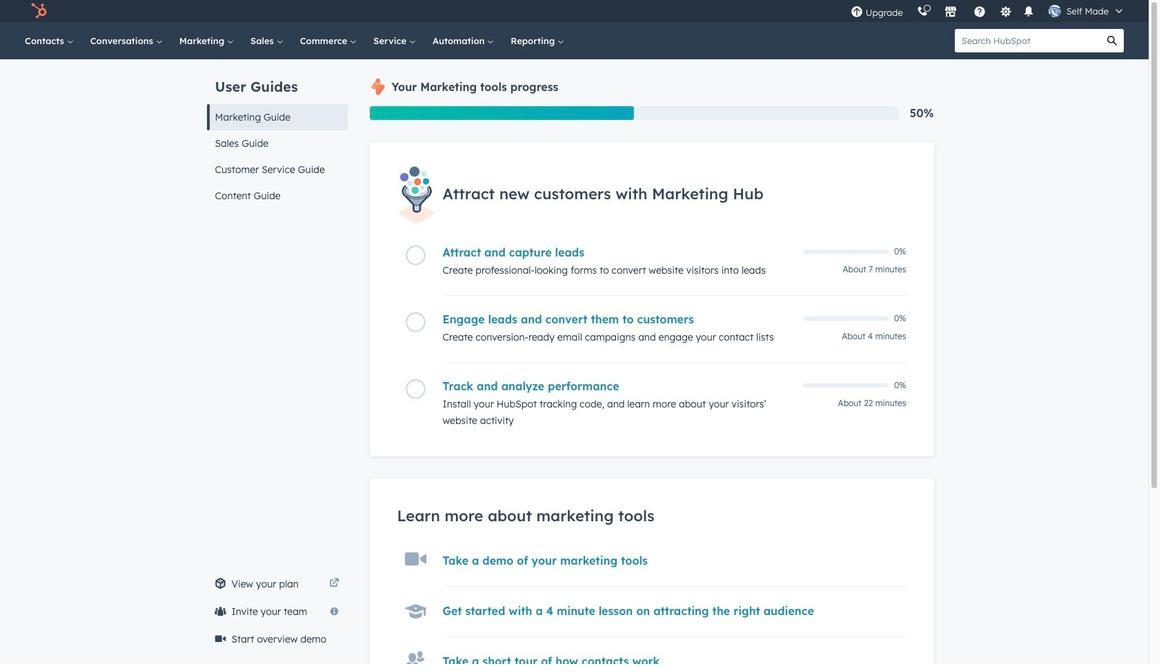 Task type: vqa. For each thing, say whether or not it's contained in the screenshot.
"Link opens in a new window" icon
yes



Task type: locate. For each thing, give the bounding box(es) containing it.
progress bar
[[370, 106, 635, 120]]

marketplaces image
[[945, 6, 957, 19]]

Search HubSpot search field
[[956, 29, 1101, 52]]

ruby anderson image
[[1049, 5, 1062, 17]]

menu
[[844, 0, 1133, 22]]

link opens in a new window image
[[330, 577, 339, 593], [330, 579, 339, 590]]



Task type: describe. For each thing, give the bounding box(es) containing it.
user guides element
[[207, 59, 348, 209]]

2 link opens in a new window image from the top
[[330, 579, 339, 590]]

1 link opens in a new window image from the top
[[330, 577, 339, 593]]



